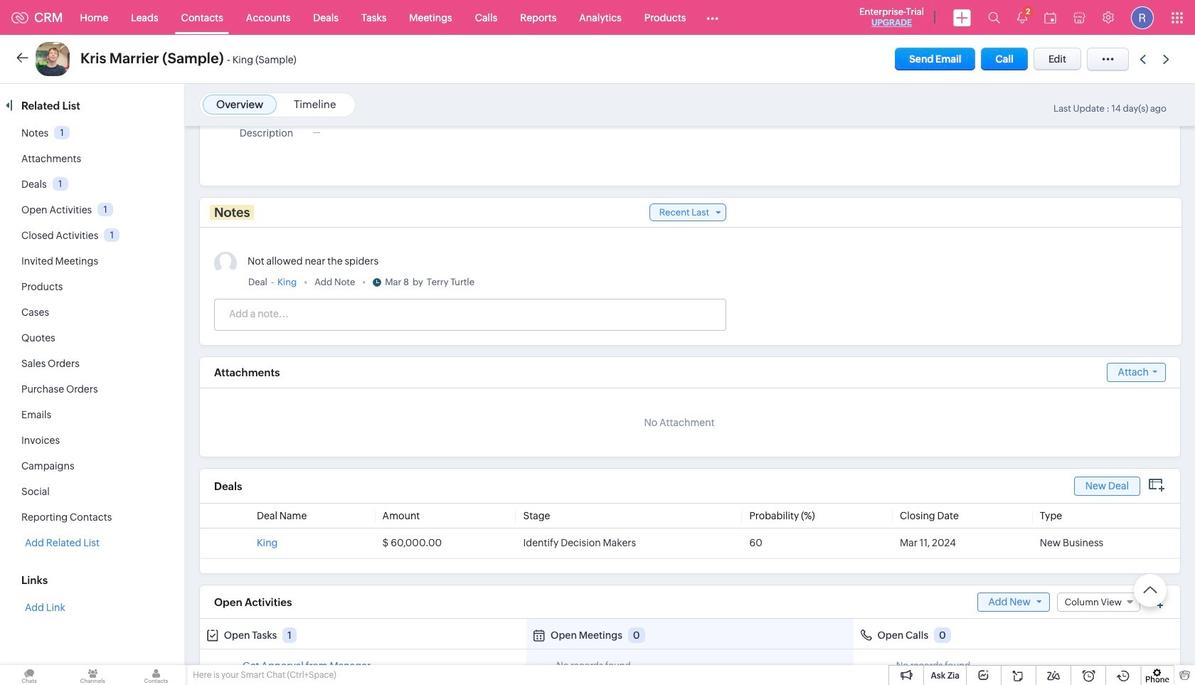 Task type: locate. For each thing, give the bounding box(es) containing it.
channels image
[[63, 665, 122, 685]]

profile image
[[1131, 6, 1154, 29]]

next record image
[[1163, 54, 1173, 64]]

search image
[[988, 11, 1000, 23]]

profile element
[[1123, 0, 1163, 35]]



Task type: vqa. For each thing, say whether or not it's contained in the screenshot.
OTHER MODULES field
yes



Task type: describe. For each thing, give the bounding box(es) containing it.
search element
[[980, 0, 1009, 35]]

chats image
[[0, 665, 58, 685]]

logo image
[[11, 12, 28, 23]]

contacts image
[[127, 665, 185, 685]]

create menu element
[[945, 0, 980, 35]]

Other Modules field
[[698, 6, 728, 29]]

calendar image
[[1045, 12, 1057, 23]]

Add a note... field
[[215, 307, 725, 321]]

signals element
[[1009, 0, 1036, 35]]

previous record image
[[1140, 54, 1146, 64]]

create menu image
[[953, 9, 971, 26]]



